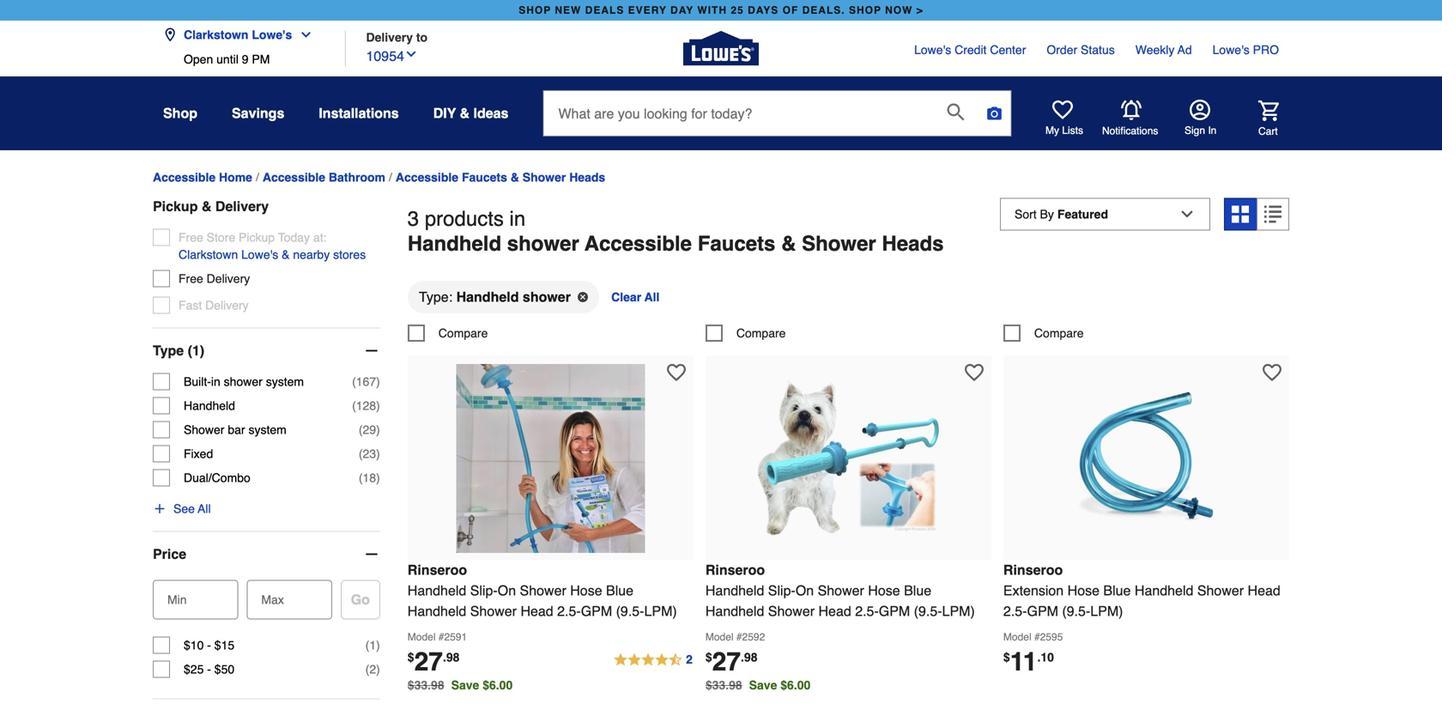 Task type: vqa. For each thing, say whether or not it's contained in the screenshot.


Task type: describe. For each thing, give the bounding box(es) containing it.
2.5- for 2591
[[557, 603, 581, 619]]

on for model # 2591
[[498, 583, 516, 599]]

shower for built-in shower system
[[224, 375, 263, 389]]

compare for 5014395551 element
[[439, 326, 488, 340]]

( 23 )
[[359, 447, 380, 461]]

shop new deals every day with 25 days of deals. shop now > link
[[515, 0, 927, 21]]

hose for model # 2592
[[868, 583, 901, 599]]

slip- for model # 2591
[[470, 583, 498, 599]]

at:
[[313, 231, 327, 244]]

savings
[[232, 105, 285, 121]]

rinseroo extension hose blue handheld shower head 2.5-gpm (9.5-lpm) image
[[1052, 364, 1241, 553]]

$33.98 save $6.00 for second was price $33.98 element from the right
[[408, 679, 513, 692]]

.98 for second actual price $27.98 element
[[741, 651, 758, 664]]

compare for the 5014395549 element
[[737, 326, 786, 340]]

1 $33.98 from the left
[[408, 679, 445, 692]]

0 vertical spatial system
[[266, 375, 304, 389]]

stores
[[333, 248, 366, 262]]

min
[[167, 593, 187, 607]]

lowe's inside button
[[252, 28, 292, 42]]

shop button
[[163, 98, 198, 129]]

$ 27 .98 for first actual price $27.98 element from the left
[[408, 647, 460, 677]]

(9.5- inside rinseroo extension hose blue handheld shower head 2.5-gpm (9.5-lpm)
[[1063, 603, 1091, 619]]

3
[[408, 207, 419, 231]]

2 $33.98 from the left
[[706, 679, 743, 692]]

128
[[356, 399, 376, 413]]

accessible up 3
[[396, 170, 459, 184]]

diy & ideas button
[[433, 98, 509, 129]]

5014395555 element
[[1004, 325, 1084, 342]]

1 vertical spatial system
[[249, 423, 287, 437]]

2595
[[1041, 631, 1063, 643]]

& inside button
[[460, 105, 470, 121]]

actual price $11.10 element
[[1004, 647, 1055, 677]]

1 was price $33.98 element from the left
[[408, 674, 451, 692]]

lowe's home improvement lists image
[[1053, 100, 1073, 120]]

( for 29
[[359, 423, 363, 437]]

model # 2592
[[706, 631, 765, 643]]

( for 2
[[366, 663, 370, 676]]

) for ( 23 )
[[376, 447, 380, 461]]

handheld inside rinseroo extension hose blue handheld shower head 2.5-gpm (9.5-lpm)
[[1135, 583, 1194, 599]]

$ for actual price $11.10 element
[[1004, 651, 1011, 664]]

ad
[[1178, 43, 1193, 57]]

all for see all
[[198, 502, 211, 516]]

today
[[278, 231, 310, 244]]

in
[[1209, 125, 1217, 137]]

head for model # 2591
[[521, 603, 554, 619]]

2 heart outline image from the left
[[965, 363, 984, 382]]

2 button
[[613, 650, 694, 671]]

.10
[[1038, 651, 1055, 664]]

- for $25
[[207, 663, 211, 676]]

grid view image
[[1232, 206, 1250, 223]]

in inside 3 products in handheld shower accessible faucets & shower heads
[[510, 207, 526, 231]]

built-
[[184, 375, 211, 389]]

heart outline image
[[1263, 363, 1282, 382]]

faucets inside accessible home / accessible bathroom / accessible faucets & shower heads
[[462, 170, 507, 184]]

weekly
[[1136, 43, 1175, 57]]

see
[[173, 502, 195, 516]]

price button
[[153, 532, 380, 577]]

order status
[[1047, 43, 1115, 57]]

list view image
[[1265, 206, 1282, 223]]

compare for 5014395555 element
[[1035, 326, 1084, 340]]

2 actual price $27.98 element from the left
[[706, 647, 758, 677]]

hose for model # 2591
[[570, 583, 603, 599]]

extension
[[1004, 583, 1064, 599]]

accessible home / accessible bathroom / accessible faucets & shower heads
[[153, 170, 606, 184]]

store
[[207, 231, 235, 244]]

days
[[748, 4, 779, 16]]

close circle filled image
[[578, 292, 588, 302]]

& inside accessible home / accessible bathroom / accessible faucets & shower heads
[[511, 170, 519, 184]]

free for free store pickup today at:
[[179, 231, 203, 244]]

new
[[555, 4, 582, 16]]

rinseroo handheld slip-on shower hose blue handheld shower head 2.5-gpm (9.5-lpm) for 2591
[[408, 562, 677, 619]]

fast
[[179, 299, 202, 312]]

29
[[363, 423, 376, 437]]

$25 - $50
[[184, 663, 235, 676]]

25
[[731, 4, 744, 16]]

see all
[[173, 502, 211, 516]]

on for model # 2592
[[796, 583, 814, 599]]

clarkstown lowe's & nearby stores
[[179, 248, 366, 262]]

all for clear all
[[645, 290, 660, 304]]

lowe's home improvement logo image
[[684, 11, 759, 86]]

0 horizontal spatial pickup
[[153, 198, 198, 214]]

bar
[[228, 423, 245, 437]]

$10
[[184, 639, 204, 652]]

my lists link
[[1046, 100, 1084, 137]]

lpm) for 2592
[[943, 603, 975, 619]]

167
[[356, 375, 376, 389]]

$ 11 .10
[[1004, 647, 1055, 677]]

lists
[[1063, 125, 1084, 137]]

23
[[363, 447, 376, 461]]

sign in button
[[1185, 100, 1217, 137]]

clarkstown lowe's & nearby stores button
[[179, 246, 366, 263]]

open
[[184, 52, 213, 66]]

( for 128
[[352, 399, 356, 413]]

search image
[[948, 103, 965, 120]]

free for free delivery
[[179, 272, 203, 286]]

# for 2592
[[737, 631, 742, 643]]

delivery up fast delivery
[[207, 272, 250, 286]]

clear
[[612, 290, 642, 304]]

( for 23
[[359, 447, 363, 461]]

weekly ad
[[1136, 43, 1193, 57]]

(9.5- for model # 2591
[[616, 603, 645, 619]]

go button
[[341, 580, 380, 620]]

2 was price $33.98 element from the left
[[706, 674, 749, 692]]

2591
[[444, 631, 467, 643]]

my lists
[[1046, 125, 1084, 137]]

lowe's left credit
[[915, 43, 952, 57]]

lowe's credit center
[[915, 43, 1027, 57]]

cart
[[1259, 125, 1278, 137]]

clarkstown for clarkstown lowe's & nearby stores
[[179, 248, 238, 262]]

max
[[261, 593, 284, 607]]

) for ( 18 )
[[376, 471, 380, 485]]

faucets inside 3 products in handheld shower accessible faucets & shower heads
[[698, 232, 776, 255]]

2 inside 4.5 stars image
[[686, 653, 693, 667]]

type: handheld shower
[[419, 289, 571, 305]]

10954 button
[[366, 44, 418, 67]]

1
[[370, 639, 376, 652]]

pickup & delivery
[[153, 198, 269, 214]]

( for 1
[[366, 639, 370, 652]]

order status link
[[1047, 41, 1115, 58]]

diy
[[433, 105, 456, 121]]

clarkstown lowe's button
[[163, 18, 320, 52]]

head inside rinseroo extension hose blue handheld shower head 2.5-gpm (9.5-lpm)
[[1248, 583, 1281, 599]]

lpm) inside rinseroo extension hose blue handheld shower head 2.5-gpm (9.5-lpm)
[[1091, 603, 1124, 619]]

4.5 stars image
[[613, 650, 694, 671]]

>
[[917, 4, 924, 16]]

rinseroo for 2591
[[408, 562, 467, 578]]

diy & ideas
[[433, 105, 509, 121]]

lowe's left pro
[[1213, 43, 1250, 57]]

2.5- for 2592
[[856, 603, 879, 619]]

status
[[1081, 43, 1115, 57]]

installations button
[[319, 98, 399, 129]]

home
[[219, 170, 252, 184]]

( 128 )
[[352, 399, 380, 413]]

lowe's credit center link
[[915, 41, 1027, 58]]

notifications
[[1103, 125, 1159, 137]]

( for 18
[[359, 471, 363, 485]]

$33.98 save $6.00 for first was price $33.98 element from the right
[[706, 679, 811, 692]]

of
[[783, 4, 799, 16]]

( 167 )
[[352, 375, 380, 389]]

lowe's home improvement cart image
[[1259, 100, 1280, 121]]

shower bar system
[[184, 423, 287, 437]]

1 heart outline image from the left
[[667, 363, 686, 382]]

accessible up pickup & delivery
[[153, 170, 216, 184]]

type
[[153, 343, 184, 359]]

$ for first actual price $27.98 element from the left
[[408, 651, 414, 664]]



Task type: locate. For each thing, give the bounding box(es) containing it.
( down 1
[[366, 663, 370, 676]]

0 horizontal spatial hose
[[570, 583, 603, 599]]

27 for first actual price $27.98 element from the left
[[414, 647, 443, 677]]

system up the shower bar system
[[266, 375, 304, 389]]

1 vertical spatial pickup
[[239, 231, 275, 244]]

credit
[[955, 43, 987, 57]]

.98 down 2591
[[443, 651, 460, 664]]

$ 27 .98 for second actual price $27.98 element
[[706, 647, 758, 677]]

1 horizontal spatial (9.5-
[[914, 603, 943, 619]]

in down accessible faucets & shower heads link
[[510, 207, 526, 231]]

$ for second actual price $27.98 element
[[706, 651, 712, 664]]

3 # from the left
[[1035, 631, 1041, 643]]

hose inside rinseroo extension hose blue handheld shower head 2.5-gpm (9.5-lpm)
[[1068, 583, 1100, 599]]

2 slip- from the left
[[768, 583, 796, 599]]

rinseroo up model # 2592
[[706, 562, 765, 578]]

0 horizontal spatial $6.00
[[483, 679, 513, 692]]

2 $6.00 from the left
[[781, 679, 811, 692]]

free up fast
[[179, 272, 203, 286]]

0 horizontal spatial head
[[521, 603, 554, 619]]

clarkstown inside button
[[179, 248, 238, 262]]

shower right built-
[[224, 375, 263, 389]]

0 vertical spatial -
[[207, 639, 211, 652]]

( for 167
[[352, 375, 356, 389]]

3 $ from the left
[[1004, 651, 1011, 664]]

fast delivery
[[179, 299, 249, 312]]

1 horizontal spatial $33.98 save $6.00
[[706, 679, 811, 692]]

0 vertical spatial faucets
[[462, 170, 507, 184]]

2 horizontal spatial model
[[1004, 631, 1032, 643]]

0 horizontal spatial gpm
[[581, 603, 612, 619]]

# for 2595
[[1035, 631, 1041, 643]]

compare inside the 5014395549 element
[[737, 326, 786, 340]]

2 hose from the left
[[868, 583, 901, 599]]

lowe's up 'pm'
[[252, 28, 292, 42]]

shop left new
[[519, 4, 551, 16]]

all right 'clear' at the top left of page
[[645, 290, 660, 304]]

model up 11
[[1004, 631, 1032, 643]]

3 ) from the top
[[376, 423, 380, 437]]

lpm) for 2591
[[645, 603, 677, 619]]

1 horizontal spatial /
[[389, 171, 392, 184]]

all right see
[[198, 502, 211, 516]]

in up the shower bar system
[[211, 375, 221, 389]]

shop new deals every day with 25 days of deals. shop now >
[[519, 4, 924, 16]]

delivery down free delivery
[[205, 299, 249, 312]]

pickup
[[153, 198, 198, 214], [239, 231, 275, 244]]

2 horizontal spatial 2.5-
[[1004, 603, 1028, 619]]

model # 2595
[[1004, 631, 1063, 643]]

(9.5- for model # 2592
[[914, 603, 943, 619]]

0 horizontal spatial compare
[[439, 326, 488, 340]]

lowe's home improvement account image
[[1190, 100, 1211, 120]]

0 horizontal spatial rinseroo handheld slip-on shower hose blue handheld shower head 2.5-gpm (9.5-lpm)
[[408, 562, 677, 619]]

( up 18
[[359, 447, 363, 461]]

accessible bathroom link
[[263, 170, 386, 184]]

deals.
[[803, 4, 846, 16]]

1 vertical spatial -
[[207, 663, 211, 676]]

1 horizontal spatial rinseroo
[[706, 562, 765, 578]]

( 1 )
[[366, 639, 380, 652]]

) for ( 29 )
[[376, 423, 380, 437]]

actual price $27.98 element down model # 2591
[[408, 647, 460, 677]]

was price $33.98 element down model # 2592
[[706, 674, 749, 692]]

head
[[1248, 583, 1281, 599], [521, 603, 554, 619], [819, 603, 852, 619]]

( down 23
[[359, 471, 363, 485]]

2 horizontal spatial blue
[[1104, 583, 1131, 599]]

model for model # 2595
[[1004, 631, 1032, 643]]

chevron down image
[[404, 47, 418, 61]]

clarkstown inside button
[[184, 28, 249, 42]]

) for ( 1 )
[[376, 639, 380, 652]]

type (1)
[[153, 343, 205, 359]]

1 horizontal spatial head
[[819, 603, 852, 619]]

- right $10 on the left bottom of page
[[207, 639, 211, 652]]

) up ( 2 ) at the left of page
[[376, 639, 380, 652]]

1 blue from the left
[[606, 583, 634, 599]]

$ 27 .98 down model # 2591
[[408, 647, 460, 677]]

2 on from the left
[[796, 583, 814, 599]]

2.5-
[[557, 603, 581, 619], [856, 603, 879, 619], [1004, 603, 1028, 619]]

rinseroo inside rinseroo extension hose blue handheld shower head 2.5-gpm (9.5-lpm)
[[1004, 562, 1063, 578]]

model for model # 2591
[[408, 631, 436, 643]]

model left 2592 at the bottom of page
[[706, 631, 734, 643]]

1 horizontal spatial slip-
[[768, 583, 796, 599]]

savings button
[[232, 98, 285, 129]]

accessible inside 3 products in handheld shower accessible faucets & shower heads
[[585, 232, 692, 255]]

price
[[153, 546, 186, 562]]

free delivery
[[179, 272, 250, 286]]

0 vertical spatial in
[[510, 207, 526, 231]]

accessible home link
[[153, 170, 252, 184]]

5014395549 element
[[706, 325, 786, 342]]

1 shop from the left
[[519, 4, 551, 16]]

clarkstown down store
[[179, 248, 238, 262]]

1 (9.5- from the left
[[616, 603, 645, 619]]

1 $33.98 save $6.00 from the left
[[408, 679, 513, 692]]

head for model # 2592
[[819, 603, 852, 619]]

( up ( 2 ) at the left of page
[[366, 639, 370, 652]]

1 actual price $27.98 element from the left
[[408, 647, 460, 677]]

1 2.5- from the left
[[557, 603, 581, 619]]

1 horizontal spatial 2.5-
[[856, 603, 879, 619]]

2 2.5- from the left
[[856, 603, 879, 619]]

lowe's
[[252, 28, 292, 42], [915, 43, 952, 57], [1213, 43, 1250, 57], [241, 248, 278, 262]]

clarkstown for clarkstown lowe's
[[184, 28, 249, 42]]

2 27 from the left
[[712, 647, 741, 677]]

shower inside accessible home / accessible bathroom / accessible faucets & shower heads
[[523, 170, 566, 184]]

in
[[510, 207, 526, 231], [211, 375, 221, 389]]

handheld
[[408, 232, 502, 255], [457, 289, 519, 305], [184, 399, 235, 413], [408, 583, 467, 599], [706, 583, 765, 599], [1135, 583, 1194, 599], [408, 603, 467, 619], [706, 603, 765, 619]]

slip-
[[470, 583, 498, 599], [768, 583, 796, 599]]

blue for model # 2591
[[606, 583, 634, 599]]

clarkstown lowe's
[[184, 28, 292, 42]]

type:
[[419, 289, 453, 305]]

1 on from the left
[[498, 583, 516, 599]]

0 horizontal spatial $
[[408, 651, 414, 664]]

rinseroo up extension
[[1004, 562, 1063, 578]]

actual price $27.98 element down model # 2592
[[706, 647, 758, 677]]

0 horizontal spatial (9.5-
[[616, 603, 645, 619]]

1 $ 27 .98 from the left
[[408, 647, 460, 677]]

2 rinseroo handheld slip-on shower hose blue handheld shower head 2.5-gpm (9.5-lpm) image from the left
[[754, 364, 943, 553]]

clear all
[[612, 290, 660, 304]]

0 vertical spatial pickup
[[153, 198, 198, 214]]

heads inside 3 products in handheld shower accessible faucets & shower heads
[[882, 232, 944, 255]]

0 horizontal spatial 27
[[414, 647, 443, 677]]

& inside 3 products in handheld shower accessible faucets & shower heads
[[782, 232, 796, 255]]

None search field
[[543, 90, 1012, 152]]

minus image
[[363, 546, 380, 563]]

heads inside accessible home / accessible bathroom / accessible faucets & shower heads
[[570, 170, 606, 184]]

1 horizontal spatial $6.00
[[781, 679, 811, 692]]

lpm)
[[645, 603, 677, 619], [943, 603, 975, 619], [1091, 603, 1124, 619]]

( down ( 167 )
[[352, 399, 356, 413]]

2 $ 27 .98 from the left
[[706, 647, 758, 677]]

1 horizontal spatial $ 27 .98
[[706, 647, 758, 677]]

heads
[[570, 170, 606, 184], [882, 232, 944, 255]]

3 lpm) from the left
[[1091, 603, 1124, 619]]

on
[[498, 583, 516, 599], [796, 583, 814, 599]]

lowe's down free store pickup today at:
[[241, 248, 278, 262]]

27 down model # 2592
[[712, 647, 741, 677]]

2 save from the left
[[749, 679, 778, 692]]

0 horizontal spatial $33.98 save $6.00
[[408, 679, 513, 692]]

free store pickup today at:
[[179, 231, 327, 244]]

gpm for 2592
[[879, 603, 911, 619]]

hose
[[570, 583, 603, 599], [868, 583, 901, 599], [1068, 583, 1100, 599]]

1 horizontal spatial 2
[[686, 653, 693, 667]]

save down 2592 at the bottom of page
[[749, 679, 778, 692]]

0 vertical spatial all
[[645, 290, 660, 304]]

$6.00
[[483, 679, 513, 692], [781, 679, 811, 692]]

0 vertical spatial shower
[[507, 232, 580, 255]]

0 horizontal spatial rinseroo
[[408, 562, 467, 578]]

( 18 )
[[359, 471, 380, 485]]

0 vertical spatial free
[[179, 231, 203, 244]]

fixed
[[184, 447, 213, 461]]

0 horizontal spatial lpm)
[[645, 603, 677, 619]]

/
[[256, 171, 259, 184], [389, 171, 392, 184]]

0 horizontal spatial $ 27 .98
[[408, 647, 460, 677]]

sign
[[1185, 125, 1206, 137]]

1 slip- from the left
[[470, 583, 498, 599]]

/ right bathroom
[[389, 171, 392, 184]]

shower inside rinseroo extension hose blue handheld shower head 2.5-gpm (9.5-lpm)
[[1198, 583, 1244, 599]]

compare inside 5014395551 element
[[439, 326, 488, 340]]

rinseroo for 2595
[[1004, 562, 1063, 578]]

gpm for 2591
[[581, 603, 612, 619]]

shop left now
[[849, 4, 882, 16]]

2 horizontal spatial #
[[1035, 631, 1041, 643]]

10954
[[366, 48, 404, 64]]

lowe's home improvement notification center image
[[1122, 100, 1142, 120]]

27 down model # 2591
[[414, 647, 443, 677]]

1 horizontal spatial $33.98
[[706, 679, 743, 692]]

1 horizontal spatial .98
[[741, 651, 758, 664]]

$6.00 for first was price $33.98 element from the right
[[781, 679, 811, 692]]

.98
[[443, 651, 460, 664], [741, 651, 758, 664]]

$33.98 save $6.00 down 2591
[[408, 679, 513, 692]]

.98 down 2592 at the bottom of page
[[741, 651, 758, 664]]

handheld inside list box
[[457, 289, 519, 305]]

6 ) from the top
[[376, 639, 380, 652]]

3 rinseroo from the left
[[1004, 562, 1063, 578]]

1 vertical spatial faucets
[[698, 232, 776, 255]]

was price $33.98 element down model # 2591
[[408, 674, 451, 692]]

save
[[451, 679, 479, 692], [749, 679, 778, 692]]

nearby
[[293, 248, 330, 262]]

$6.00 for second was price $33.98 element from the right
[[483, 679, 513, 692]]

location image
[[163, 28, 177, 42]]

with
[[698, 4, 727, 16]]

accessible faucets & shower heads link
[[396, 170, 606, 184]]

5014395551 element
[[408, 325, 488, 342]]

1 horizontal spatial on
[[796, 583, 814, 599]]

heart outline image
[[667, 363, 686, 382], [965, 363, 984, 382]]

rinseroo for 2592
[[706, 562, 765, 578]]

day
[[671, 4, 694, 16]]

( 2 )
[[366, 663, 380, 676]]

delivery down home on the left top
[[215, 198, 269, 214]]

2 blue from the left
[[904, 583, 932, 599]]

2 model from the left
[[706, 631, 734, 643]]

2 horizontal spatial compare
[[1035, 326, 1084, 340]]

3 (9.5- from the left
[[1063, 603, 1091, 619]]

)
[[376, 375, 380, 389], [376, 399, 380, 413], [376, 423, 380, 437], [376, 447, 380, 461], [376, 471, 380, 485], [376, 639, 380, 652], [376, 663, 380, 676]]

clarkstown up open until 9 pm
[[184, 28, 249, 42]]

my
[[1046, 125, 1060, 137]]

7 ) from the top
[[376, 663, 380, 676]]

4 ) from the top
[[376, 447, 380, 461]]

$15
[[215, 639, 235, 652]]

0 horizontal spatial actual price $27.98 element
[[408, 647, 460, 677]]

until
[[217, 52, 239, 66]]

ideas
[[474, 105, 509, 121]]

dual/combo
[[184, 471, 251, 485]]

0 horizontal spatial save
[[451, 679, 479, 692]]

1 vertical spatial clarkstown
[[179, 248, 238, 262]]

3 blue from the left
[[1104, 583, 1131, 599]]

plus image
[[153, 502, 167, 516]]

slip- for model # 2592
[[768, 583, 796, 599]]

18
[[363, 471, 376, 485]]

/ right home on the left top
[[256, 171, 259, 184]]

3 gpm from the left
[[1028, 603, 1059, 619]]

3 hose from the left
[[1068, 583, 1100, 599]]

free left store
[[179, 231, 203, 244]]

0 horizontal spatial model
[[408, 631, 436, 643]]

1 compare from the left
[[439, 326, 488, 340]]

) for ( 128 )
[[376, 399, 380, 413]]

compare inside 5014395555 element
[[1035, 326, 1084, 340]]

1 horizontal spatial was price $33.98 element
[[706, 674, 749, 692]]

shower inside 3 products in handheld shower accessible faucets & shower heads
[[802, 232, 877, 255]]

2 vertical spatial shower
[[224, 375, 263, 389]]

1 rinseroo from the left
[[408, 562, 467, 578]]

2 horizontal spatial (9.5-
[[1063, 603, 1091, 619]]

0 horizontal spatial faucets
[[462, 170, 507, 184]]

1 vertical spatial in
[[211, 375, 221, 389]]

2 compare from the left
[[737, 326, 786, 340]]

2 rinseroo from the left
[[706, 562, 765, 578]]

1 horizontal spatial $
[[706, 651, 712, 664]]

1 horizontal spatial actual price $27.98 element
[[706, 647, 758, 677]]

2 .98 from the left
[[741, 651, 758, 664]]

pickup up clarkstown lowe's & nearby stores
[[239, 231, 275, 244]]

rinseroo handheld slip-on shower hose blue handheld shower head 2.5-gpm (9.5-lpm) for 2592
[[706, 562, 975, 619]]

0 horizontal spatial /
[[256, 171, 259, 184]]

list box containing type:
[[408, 280, 1290, 325]]

0 vertical spatial clarkstown
[[184, 28, 249, 42]]

2.5- inside rinseroo extension hose blue handheld shower head 2.5-gpm (9.5-lpm)
[[1004, 603, 1028, 619]]

1 horizontal spatial in
[[510, 207, 526, 231]]

see all button
[[153, 500, 211, 517]]

accessible up clear all "button" at the top
[[585, 232, 692, 255]]

1 vertical spatial shower
[[523, 289, 571, 305]]

1 rinseroo handheld slip-on shower hose blue handheld shower head 2.5-gpm (9.5-lpm) image from the left
[[456, 364, 645, 553]]

blue inside rinseroo extension hose blue handheld shower head 2.5-gpm (9.5-lpm)
[[1104, 583, 1131, 599]]

) up 18
[[376, 447, 380, 461]]

2 lpm) from the left
[[943, 603, 975, 619]]

$33.98 down model # 2591
[[408, 679, 445, 692]]

pro
[[1254, 43, 1280, 57]]

27 for second actual price $27.98 element
[[712, 647, 741, 677]]

1 vertical spatial heads
[[882, 232, 944, 255]]

1 ) from the top
[[376, 375, 380, 389]]

0 horizontal spatial .98
[[443, 651, 460, 664]]

0 horizontal spatial on
[[498, 583, 516, 599]]

$ down model # 2592
[[706, 651, 712, 664]]

1 model from the left
[[408, 631, 436, 643]]

camera image
[[986, 105, 1003, 122]]

$25
[[184, 663, 204, 676]]

1 horizontal spatial rinseroo handheld slip-on shower hose blue handheld shower head 2.5-gpm (9.5-lpm)
[[706, 562, 975, 619]]

weekly ad link
[[1136, 41, 1193, 58]]

0 horizontal spatial $33.98
[[408, 679, 445, 692]]

0 horizontal spatial shop
[[519, 4, 551, 16]]

delivery to
[[366, 30, 428, 44]]

go
[[351, 592, 370, 608]]

shower up close circle filled image in the top left of the page
[[507, 232, 580, 255]]

27
[[414, 647, 443, 677], [712, 647, 741, 677]]

1 save from the left
[[451, 679, 479, 692]]

2 horizontal spatial $
[[1004, 651, 1011, 664]]

1 $ from the left
[[408, 651, 414, 664]]

all inside button
[[198, 502, 211, 516]]

gpm inside rinseroo extension hose blue handheld shower head 2.5-gpm (9.5-lpm)
[[1028, 603, 1059, 619]]

1 rinseroo handheld slip-on shower hose blue handheld shower head 2.5-gpm (9.5-lpm) from the left
[[408, 562, 677, 619]]

shop
[[519, 4, 551, 16], [849, 4, 882, 16]]

handheld inside 3 products in handheld shower accessible faucets & shower heads
[[408, 232, 502, 255]]

0 horizontal spatial slip-
[[470, 583, 498, 599]]

0 horizontal spatial heart outline image
[[667, 363, 686, 382]]

1 horizontal spatial all
[[645, 290, 660, 304]]

to
[[416, 30, 428, 44]]

actual price $27.98 element
[[408, 647, 460, 677], [706, 647, 758, 677]]

$33.98
[[408, 679, 445, 692], [706, 679, 743, 692]]

1 gpm from the left
[[581, 603, 612, 619]]

2 gpm from the left
[[879, 603, 911, 619]]

rinseroo up model # 2591
[[408, 562, 467, 578]]

0 horizontal spatial rinseroo handheld slip-on shower hose blue handheld shower head 2.5-gpm (9.5-lpm) image
[[456, 364, 645, 553]]

list box
[[408, 280, 1290, 325]]

1 $6.00 from the left
[[483, 679, 513, 692]]

2 horizontal spatial gpm
[[1028, 603, 1059, 619]]

) down 23
[[376, 471, 380, 485]]

0 vertical spatial heads
[[570, 170, 606, 184]]

( down 128
[[359, 423, 363, 437]]

.98 for first actual price $27.98 element from the left
[[443, 651, 460, 664]]

11
[[1011, 647, 1038, 677]]

# for 2591
[[439, 631, 444, 643]]

1 horizontal spatial rinseroo handheld slip-on shower hose blue handheld shower head 2.5-gpm (9.5-lpm) image
[[754, 364, 943, 553]]

open until 9 pm
[[184, 52, 270, 66]]

system
[[266, 375, 304, 389], [249, 423, 287, 437]]

1 horizontal spatial 27
[[712, 647, 741, 677]]

1 # from the left
[[439, 631, 444, 643]]

5 ) from the top
[[376, 471, 380, 485]]

rinseroo handheld slip-on shower hose blue handheld shower head 2.5-gpm (9.5-lpm)
[[408, 562, 677, 619], [706, 562, 975, 619]]

3 2.5- from the left
[[1004, 603, 1028, 619]]

2 shop from the left
[[849, 4, 882, 16]]

1 vertical spatial all
[[198, 502, 211, 516]]

model
[[408, 631, 436, 643], [706, 631, 734, 643], [1004, 631, 1032, 643]]

shower inside list box
[[523, 289, 571, 305]]

1 lpm) from the left
[[645, 603, 677, 619]]

0 horizontal spatial 2.5-
[[557, 603, 581, 619]]

$ 27 .98 down model # 2592
[[706, 647, 758, 677]]

model left 2591
[[408, 631, 436, 643]]

shop
[[163, 105, 198, 121]]

( up 128
[[352, 375, 356, 389]]

2 horizontal spatial hose
[[1068, 583, 1100, 599]]

1 vertical spatial free
[[179, 272, 203, 286]]

2 # from the left
[[737, 631, 742, 643]]

1 horizontal spatial shop
[[849, 4, 882, 16]]

1 horizontal spatial lpm)
[[943, 603, 975, 619]]

model for model # 2592
[[706, 631, 734, 643]]

deals
[[585, 4, 625, 16]]

0 horizontal spatial was price $33.98 element
[[408, 674, 451, 692]]

save down 2591
[[451, 679, 479, 692]]

pickup down 'accessible home' link
[[153, 198, 198, 214]]

delivery up 10954
[[366, 30, 413, 44]]

2592
[[742, 631, 765, 643]]

1 horizontal spatial compare
[[737, 326, 786, 340]]

1 horizontal spatial blue
[[904, 583, 932, 599]]

) down 1
[[376, 663, 380, 676]]

shower inside 3 products in handheld shower accessible faucets & shower heads
[[507, 232, 580, 255]]

2 - from the top
[[207, 663, 211, 676]]

shower left close circle filled image in the top left of the page
[[523, 289, 571, 305]]

1 horizontal spatial pickup
[[239, 231, 275, 244]]

2 horizontal spatial lpm)
[[1091, 603, 1124, 619]]

) up 128
[[376, 375, 380, 389]]

- for $10
[[207, 639, 211, 652]]

$ down model # 2591
[[408, 651, 414, 664]]

lowe's inside button
[[241, 248, 278, 262]]

shower
[[507, 232, 580, 255], [523, 289, 571, 305], [224, 375, 263, 389]]

1 27 from the left
[[414, 647, 443, 677]]

1 horizontal spatial model
[[706, 631, 734, 643]]

2 ) from the top
[[376, 399, 380, 413]]

1 free from the top
[[179, 231, 203, 244]]

shower for type: handheld shower
[[523, 289, 571, 305]]

) up ( 23 ) on the left of page
[[376, 423, 380, 437]]

1 horizontal spatial heart outline image
[[965, 363, 984, 382]]

#
[[439, 631, 444, 643], [737, 631, 742, 643], [1035, 631, 1041, 643]]

2 free from the top
[[179, 272, 203, 286]]

1 horizontal spatial faucets
[[698, 232, 776, 255]]

3 products in handheld shower accessible faucets & shower heads
[[408, 207, 944, 255]]

$33.98 save $6.00 down 2592 at the bottom of page
[[706, 679, 811, 692]]

3 compare from the left
[[1035, 326, 1084, 340]]

0 horizontal spatial 2
[[370, 663, 376, 676]]

1 .98 from the left
[[443, 651, 460, 664]]

lowe's pro
[[1213, 43, 1280, 57]]

blue for model # 2592
[[904, 583, 932, 599]]

installations
[[319, 105, 399, 121]]

all inside "button"
[[645, 290, 660, 304]]

minus image
[[363, 342, 380, 359]]

accessible right home on the left top
[[263, 170, 325, 184]]

built-in shower system
[[184, 375, 304, 389]]

pm
[[252, 52, 270, 66]]

) up 29
[[376, 399, 380, 413]]

$ inside '$ 11 .10'
[[1004, 651, 1011, 664]]

- right $25
[[207, 663, 211, 676]]

clear all button
[[610, 280, 662, 314]]

Search Query text field
[[544, 91, 934, 136]]

$33.98 down model # 2592
[[706, 679, 743, 692]]

3 model from the left
[[1004, 631, 1032, 643]]

1 - from the top
[[207, 639, 211, 652]]

) for ( 2 )
[[376, 663, 380, 676]]

1 horizontal spatial #
[[737, 631, 742, 643]]

1 hose from the left
[[570, 583, 603, 599]]

2 (9.5- from the left
[[914, 603, 943, 619]]

$50
[[215, 663, 235, 676]]

2 $ from the left
[[706, 651, 712, 664]]

2 horizontal spatial head
[[1248, 583, 1281, 599]]

rinseroo handheld slip-on shower hose blue handheld shower head 2.5-gpm (9.5-lpm) image
[[456, 364, 645, 553], [754, 364, 943, 553]]

model # 2591
[[408, 631, 467, 643]]

$ down model # 2595
[[1004, 651, 1011, 664]]

$
[[408, 651, 414, 664], [706, 651, 712, 664], [1004, 651, 1011, 664]]

chevron down image
[[292, 28, 313, 42]]

0 horizontal spatial blue
[[606, 583, 634, 599]]

1 horizontal spatial heads
[[882, 232, 944, 255]]

1 horizontal spatial save
[[749, 679, 778, 692]]

was price $33.98 element
[[408, 674, 451, 692], [706, 674, 749, 692]]

2 rinseroo handheld slip-on shower hose blue handheld shower head 2.5-gpm (9.5-lpm) from the left
[[706, 562, 975, 619]]

$ 27 .98
[[408, 647, 460, 677], [706, 647, 758, 677]]

1 / from the left
[[256, 171, 259, 184]]

2 / from the left
[[389, 171, 392, 184]]

system right bar
[[249, 423, 287, 437]]

0 horizontal spatial in
[[211, 375, 221, 389]]

sign in
[[1185, 125, 1217, 137]]

faucets
[[462, 170, 507, 184], [698, 232, 776, 255]]

) for ( 167 )
[[376, 375, 380, 389]]

2 $33.98 save $6.00 from the left
[[706, 679, 811, 692]]

1 horizontal spatial gpm
[[879, 603, 911, 619]]

& inside button
[[282, 248, 290, 262]]

0 horizontal spatial #
[[439, 631, 444, 643]]

0 horizontal spatial all
[[198, 502, 211, 516]]

compare
[[439, 326, 488, 340], [737, 326, 786, 340], [1035, 326, 1084, 340]]

2 horizontal spatial rinseroo
[[1004, 562, 1063, 578]]

1 horizontal spatial hose
[[868, 583, 901, 599]]



